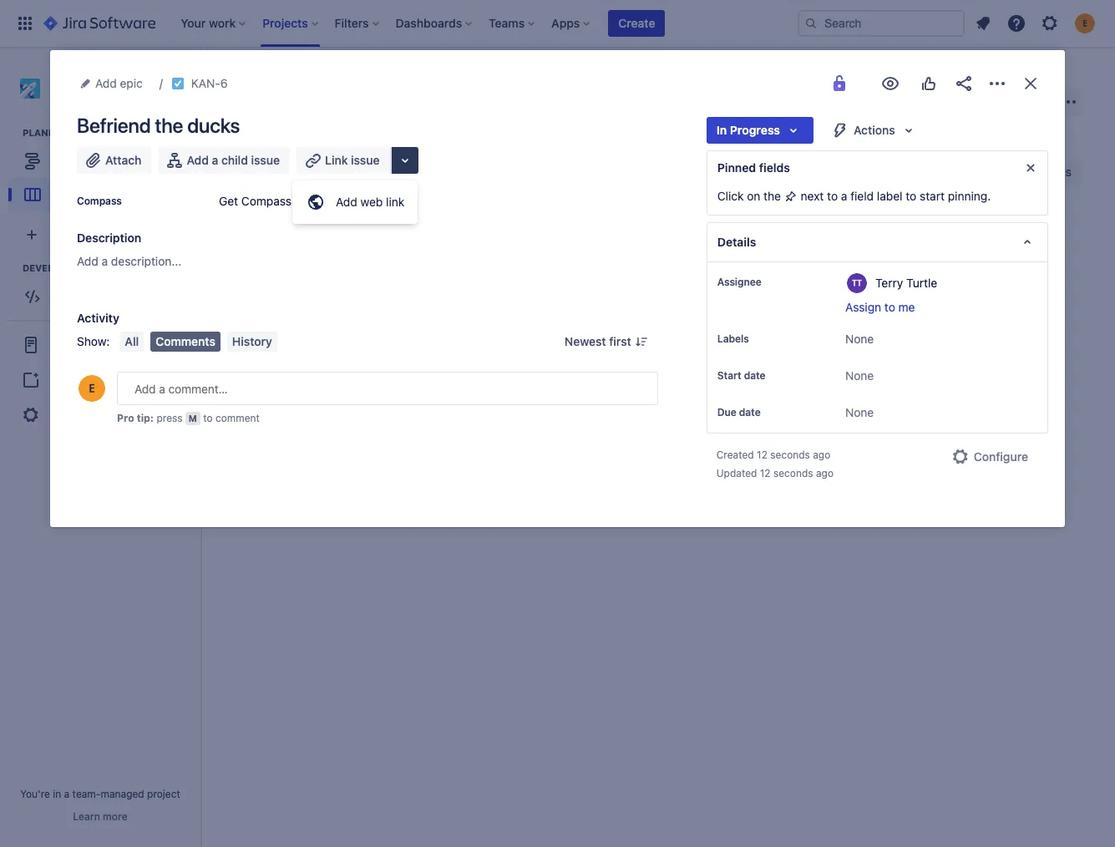 Task type: vqa. For each thing, say whether or not it's contained in the screenshot.
Add web link button
yes



Task type: describe. For each thing, give the bounding box(es) containing it.
newest
[[565, 334, 606, 349]]

ducks
[[187, 114, 240, 137]]

befriend the ducks dialog
[[50, 50, 1066, 527]]

project settings link
[[7, 397, 194, 434]]

to right 'next'
[[828, 189, 838, 203]]

actions
[[854, 123, 896, 137]]

newest first image
[[635, 335, 648, 349]]

menu bar inside befriend the ducks dialog
[[117, 332, 281, 352]]

code
[[53, 289, 81, 303]]

add shortcut button
[[7, 364, 194, 397]]

add for add a description...
[[77, 254, 98, 268]]

Add a comment… field
[[117, 372, 658, 405]]

actions button
[[821, 117, 929, 144]]

pro tip: press m to comment
[[117, 412, 260, 425]]

due date
[[718, 406, 761, 419]]

labels
[[718, 333, 749, 345]]

pages
[[92, 337, 125, 352]]

a down description on the left of the page
[[102, 254, 108, 268]]

description...
[[111, 254, 182, 268]]

none for start
[[846, 369, 875, 383]]

terry turtle
[[876, 275, 938, 290]]

add a child issue
[[187, 153, 280, 167]]

profile image of eloisefrancis23 image
[[79, 375, 105, 402]]

click
[[718, 189, 744, 203]]

a inside button
[[212, 153, 218, 167]]

learn more button
[[73, 811, 128, 824]]

create for create
[[619, 16, 656, 30]]

date for start date
[[744, 369, 766, 382]]

add for add epic
[[95, 76, 117, 90]]

close image
[[1021, 74, 1041, 94]]

comments button
[[151, 332, 221, 352]]

shortcut
[[76, 373, 121, 387]]

link
[[325, 153, 348, 167]]

in
[[717, 123, 727, 137]]

issue inside button
[[251, 153, 280, 167]]

team-
[[72, 788, 101, 801]]

Search this board text field
[[236, 157, 313, 187]]

turtle
[[907, 275, 938, 290]]

board
[[280, 102, 330, 125]]

0 vertical spatial 12
[[757, 449, 768, 461]]

befriend the ducks
[[77, 114, 240, 137]]

1 horizontal spatial project
[[147, 788, 180, 801]]

history
[[232, 334, 272, 349]]

kan-
[[191, 76, 221, 90]]

m
[[189, 413, 197, 424]]

link web pages and more image
[[395, 150, 415, 171]]

add web link
[[336, 195, 405, 209]]

1 none from the top
[[846, 332, 875, 346]]

add a description...
[[77, 254, 182, 268]]

to right m
[[203, 412, 213, 425]]

1 vertical spatial ago
[[817, 467, 834, 480]]

search image
[[805, 17, 818, 30]]

link
[[386, 195, 405, 209]]

0 vertical spatial seconds
[[771, 449, 811, 461]]

insights image
[[1005, 162, 1025, 182]]

details
[[718, 235, 757, 249]]

next
[[801, 189, 824, 203]]

in
[[53, 788, 61, 801]]

child
[[222, 153, 248, 167]]

label
[[878, 189, 903, 203]]

next to a field label to start pinning.
[[798, 189, 991, 203]]

details element
[[707, 222, 1049, 262]]

my kanban project software project
[[50, 73, 155, 103]]

issue for link issue
[[351, 153, 380, 167]]

on
[[747, 189, 761, 203]]

field
[[851, 189, 874, 203]]

newest first
[[565, 334, 632, 349]]

add for add web link
[[336, 195, 358, 209]]

timeline
[[53, 154, 98, 168]]

create issue button
[[710, 261, 927, 291]]

link issue
[[325, 153, 380, 167]]

managed
[[101, 788, 144, 801]]

insights
[[1029, 165, 1072, 179]]

pro
[[117, 412, 134, 425]]

start date
[[718, 369, 766, 382]]

copy link to issue image
[[225, 76, 238, 89]]

software
[[50, 90, 92, 103]]

eloisefrancis23 image
[[348, 159, 374, 186]]

project for project pages
[[51, 337, 89, 352]]

planning
[[23, 127, 73, 138]]

1 horizontal spatial the
[[764, 189, 782, 203]]

development group
[[8, 262, 200, 319]]

share image
[[955, 74, 975, 94]]

6
[[221, 76, 228, 90]]

development
[[23, 263, 94, 273]]

to left start at the right top of page
[[906, 189, 917, 203]]

a left field
[[842, 189, 848, 203]]

0 vertical spatial ago
[[813, 449, 831, 461]]

attach
[[105, 153, 142, 167]]

epic
[[120, 76, 143, 90]]

code link
[[8, 280, 192, 314]]

add epic button
[[77, 74, 148, 94]]

add epic
[[95, 76, 143, 90]]

first
[[610, 334, 632, 349]]

due
[[718, 406, 737, 419]]

learn
[[73, 811, 100, 823]]

kanban
[[70, 73, 112, 87]]

add a child issue button
[[158, 147, 290, 174]]



Task type: locate. For each thing, give the bounding box(es) containing it.
1 vertical spatial none
[[846, 369, 875, 383]]

to inside button
[[885, 300, 896, 314]]

all button
[[120, 332, 144, 352]]

add shortcut
[[51, 373, 121, 387]]

primary element
[[10, 0, 798, 47]]

task image
[[171, 77, 185, 90]]

you're in a team-managed project
[[20, 788, 180, 801]]

issue right the assignee
[[776, 268, 805, 283]]

3 none from the top
[[846, 405, 875, 420]]

create banner
[[0, 0, 1116, 47]]

project inside my kanban project software project
[[95, 90, 128, 103]]

you're
[[20, 788, 50, 801]]

12
[[757, 449, 768, 461], [760, 467, 771, 480]]

1 horizontal spatial create
[[736, 268, 773, 283]]

none for due
[[846, 405, 875, 420]]

12 right created on the bottom right of page
[[757, 449, 768, 461]]

0 horizontal spatial issue
[[251, 153, 280, 167]]

1 vertical spatial 12
[[760, 467, 771, 480]]

create
[[619, 16, 656, 30], [736, 268, 773, 283]]

comment
[[216, 412, 260, 425]]

configure link
[[941, 444, 1039, 471]]

pinned fields
[[718, 160, 791, 175]]

board link
[[8, 178, 192, 212]]

done
[[718, 229, 747, 242]]

watch options: you are not watching this issue, 0 people watching image
[[881, 74, 901, 94]]

fields
[[760, 160, 791, 175]]

project left task image
[[115, 73, 155, 87]]

1 vertical spatial create
[[736, 268, 773, 283]]

a
[[212, 153, 218, 167], [842, 189, 848, 203], [102, 254, 108, 268], [64, 788, 70, 801]]

1 vertical spatial project
[[147, 788, 180, 801]]

0 vertical spatial project
[[95, 90, 128, 103]]

2 horizontal spatial issue
[[776, 268, 805, 283]]

add left profile image of eloisefrancis23
[[51, 373, 73, 387]]

show:
[[77, 334, 110, 349]]

created 12 seconds ago updated 12 seconds ago
[[717, 449, 834, 480]]

pinning.
[[948, 189, 991, 203]]

0 horizontal spatial the
[[155, 114, 183, 137]]

project right managed
[[147, 788, 180, 801]]

create button
[[609, 10, 666, 37]]

hide message image
[[1021, 158, 1041, 178]]

compass down search this board text field
[[241, 194, 292, 208]]

1 vertical spatial the
[[764, 189, 782, 203]]

project inside 'link'
[[51, 408, 89, 422]]

project settings
[[51, 408, 136, 422]]

add inside dropdown button
[[95, 76, 117, 90]]

2 vertical spatial project
[[51, 408, 89, 422]]

a right in
[[64, 788, 70, 801]]

create issue
[[736, 268, 805, 283]]

click on the
[[718, 189, 785, 203]]

none
[[846, 332, 875, 346], [846, 369, 875, 383], [846, 405, 875, 420]]

assign to me button
[[846, 299, 1031, 316]]

add
[[95, 76, 117, 90], [187, 153, 209, 167], [336, 195, 358, 209], [77, 254, 98, 268], [51, 373, 73, 387]]

create column image
[[945, 219, 965, 239]]

project
[[95, 90, 128, 103], [147, 788, 180, 801]]

create inside primary element
[[619, 16, 656, 30]]

the right the on at the right top of the page
[[764, 189, 782, 203]]

issue inside 'button'
[[351, 153, 380, 167]]

0 vertical spatial the
[[155, 114, 183, 137]]

add for add a child issue
[[187, 153, 209, 167]]

0 horizontal spatial create
[[619, 16, 656, 30]]

add inside button
[[51, 373, 73, 387]]

menu bar
[[117, 332, 281, 352]]

add people image
[[411, 162, 431, 182]]

issue inside button
[[776, 268, 805, 283]]

activity
[[77, 311, 119, 325]]

pinned
[[718, 160, 757, 175]]

star kan board image
[[1024, 92, 1044, 112]]

timeline link
[[8, 145, 192, 178]]

project for project settings
[[51, 408, 89, 422]]

project pages
[[51, 337, 125, 352]]

befriend
[[77, 114, 151, 137]]

issue for create issue
[[776, 268, 805, 283]]

insights button
[[995, 159, 1082, 186]]

tip:
[[137, 412, 154, 425]]

project inside my kanban project software project
[[115, 73, 155, 87]]

description
[[77, 231, 141, 245]]

vote options: no one has voted for this issue yet. image
[[919, 74, 939, 94]]

issue right child
[[251, 153, 280, 167]]

compass
[[241, 194, 292, 208], [77, 195, 122, 207]]

assign
[[846, 300, 882, 314]]

all
[[125, 334, 139, 349]]

add left child
[[187, 153, 209, 167]]

1 horizontal spatial compass
[[241, 194, 292, 208]]

settings
[[92, 408, 136, 422]]

create for create issue
[[736, 268, 773, 283]]

1 vertical spatial project
[[51, 337, 89, 352]]

project up "add shortcut"
[[51, 337, 89, 352]]

project down profile image of eloisefrancis23
[[51, 408, 89, 422]]

a left child
[[212, 153, 218, 167]]

0 horizontal spatial project
[[95, 90, 128, 103]]

project
[[115, 73, 155, 87], [51, 337, 89, 352], [51, 408, 89, 422]]

attach button
[[77, 147, 152, 174]]

issue
[[251, 153, 280, 167], [351, 153, 380, 167], [776, 268, 805, 283]]

terry
[[876, 275, 904, 290]]

my
[[50, 73, 67, 87]]

get
[[219, 194, 238, 208]]

0 vertical spatial create
[[619, 16, 656, 30]]

issue right link
[[351, 153, 380, 167]]

seconds right created on the bottom right of page
[[771, 449, 811, 461]]

web
[[361, 195, 383, 209]]

comments
[[156, 334, 216, 349]]

group containing project pages
[[7, 320, 194, 439]]

start
[[920, 189, 945, 203]]

in progress
[[717, 123, 781, 137]]

more
[[103, 811, 128, 823]]

1 vertical spatial seconds
[[774, 467, 814, 480]]

Search field
[[798, 10, 965, 37]]

seconds
[[771, 449, 811, 461], [774, 467, 814, 480]]

learn more
[[73, 811, 128, 823]]

get compass
[[219, 194, 292, 208]]

the
[[155, 114, 183, 137], [764, 189, 782, 203]]

planning group
[[8, 126, 200, 217]]

ago
[[813, 449, 831, 461], [817, 467, 834, 480]]

0 vertical spatial project
[[115, 73, 155, 87]]

the down task image
[[155, 114, 183, 137]]

link issue button
[[297, 147, 392, 174]]

menu bar containing all
[[117, 332, 281, 352]]

press
[[157, 412, 183, 425]]

updated
[[717, 467, 758, 480]]

to
[[828, 189, 838, 203], [906, 189, 917, 203], [885, 300, 896, 314], [203, 412, 213, 425]]

newest first button
[[555, 332, 658, 352]]

2 none from the top
[[846, 369, 875, 383]]

jira software image
[[43, 13, 156, 33], [43, 13, 156, 33]]

start
[[718, 369, 742, 382]]

add web link button
[[293, 186, 418, 219]]

created
[[717, 449, 755, 461]]

0 vertical spatial none
[[846, 332, 875, 346]]

to left me
[[885, 300, 896, 314]]

kan board
[[236, 102, 330, 125]]

actions image
[[988, 74, 1008, 94]]

add left web
[[336, 195, 358, 209]]

add down description on the left of the page
[[77, 254, 98, 268]]

12 right the updated at the bottom right
[[760, 467, 771, 480]]

seconds right the updated at the bottom right
[[774, 467, 814, 480]]

date right start
[[744, 369, 766, 382]]

project down 'kanban'
[[95, 90, 128, 103]]

kan
[[236, 102, 276, 125]]

compass up description on the left of the page
[[77, 195, 122, 207]]

1 vertical spatial date
[[740, 406, 761, 419]]

kan-6
[[191, 76, 228, 90]]

configure
[[974, 450, 1029, 464]]

history button
[[227, 332, 277, 352]]

board
[[53, 187, 85, 201]]

me
[[899, 300, 916, 314]]

add for add shortcut
[[51, 373, 73, 387]]

2 vertical spatial none
[[846, 405, 875, 420]]

assign to me
[[846, 300, 916, 314]]

date
[[744, 369, 766, 382], [740, 406, 761, 419]]

add left 'epic'
[[95, 76, 117, 90]]

date right due
[[740, 406, 761, 419]]

0 horizontal spatial compass
[[77, 195, 122, 207]]

0 vertical spatial date
[[744, 369, 766, 382]]

1 horizontal spatial issue
[[351, 153, 380, 167]]

terry turtle image
[[373, 159, 400, 186]]

group
[[7, 320, 194, 439]]

date for due date
[[740, 406, 761, 419]]



